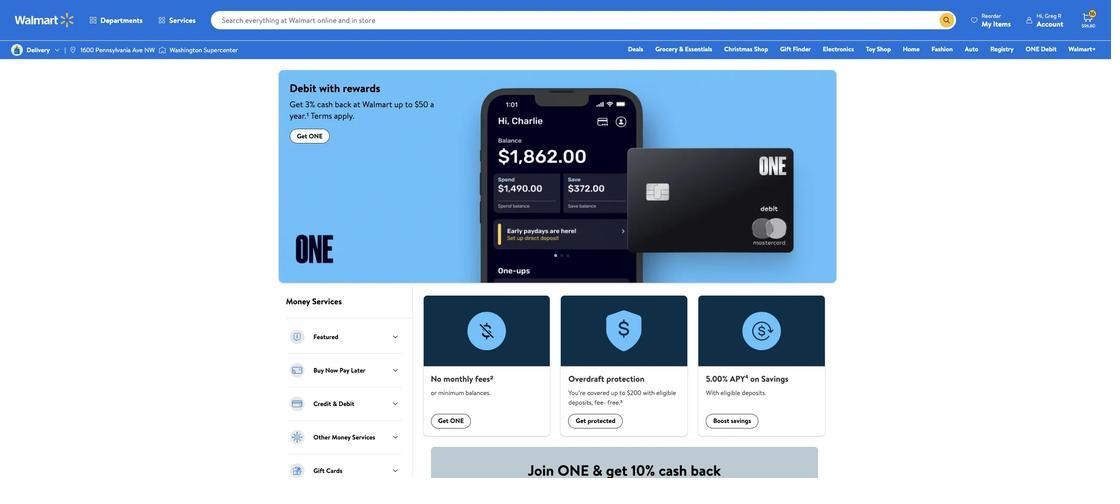 Task type: describe. For each thing, give the bounding box(es) containing it.
one debit link
[[1022, 44, 1061, 54]]

walmart+
[[1069, 45, 1097, 54]]

deals link
[[624, 44, 648, 54]]

covered
[[587, 388, 610, 398]]

rewards
[[343, 80, 381, 96]]

get down year.¹
[[297, 132, 307, 141]]

electronics link
[[819, 44, 859, 54]]

16
[[1091, 10, 1095, 18]]

monthly
[[444, 373, 473, 385]]

up inside overdraft protection you're covered up to $200 with eligible deposits, fee- free.³
[[611, 388, 618, 398]]

shop for christmas shop
[[754, 45, 769, 54]]

get inside debit with rewards get 3% cash back at walmart up to $50 a year.¹ terms apply.
[[290, 99, 303, 110]]

debit inside one debit link
[[1042, 45, 1057, 54]]

with inside overdraft protection you're covered up to $200 with eligible deposits, fee- free.³
[[643, 388, 655, 398]]

minimum
[[439, 388, 464, 398]]

& for credit
[[333, 400, 337, 409]]

christmas shop link
[[720, 44, 773, 54]]

cards
[[326, 467, 343, 476]]

get one for get one button inside the no monthly fees² list item
[[438, 417, 464, 426]]

cash
[[317, 99, 333, 110]]

search icon image
[[944, 17, 951, 24]]

with inside debit with rewards get 3% cash back at walmart up to $50 a year.¹ terms apply.
[[319, 80, 340, 96]]

0 vertical spatial get one button
[[290, 129, 330, 144]]

reorder
[[982, 12, 1002, 19]]

fee-
[[595, 398, 606, 407]]

gift finder link
[[776, 44, 816, 54]]

overdraft protection list item
[[556, 296, 693, 436]]

apy⁴
[[730, 373, 749, 385]]

debit inside debit with rewards get 3% cash back at walmart up to $50 a year.¹ terms apply.
[[290, 80, 317, 96]]

grocery & essentials link
[[651, 44, 717, 54]]

home link
[[899, 44, 924, 54]]

overdraft
[[569, 373, 605, 385]]

my
[[982, 19, 992, 29]]

savings
[[731, 417, 752, 426]]

r
[[1059, 12, 1062, 19]]

fees²
[[475, 373, 494, 385]]

services button
[[151, 9, 204, 31]]

1 vertical spatial one
[[309, 132, 323, 141]]

terms
[[311, 110, 332, 122]]

no monthly fees superscript two. or minimum balances. get one. image
[[424, 296, 550, 367]]

balances.
[[466, 388, 491, 398]]

list containing no monthly fees²
[[418, 296, 831, 436]]

hi,
[[1037, 12, 1044, 19]]

& for grocery
[[679, 45, 684, 54]]

no monthly fees² list item
[[418, 296, 556, 436]]

savings
[[762, 373, 789, 385]]

buy
[[314, 366, 324, 375]]

nw
[[144, 45, 155, 55]]

other money services image
[[288, 428, 306, 447]]

gift finder
[[781, 45, 811, 54]]

deposits.
[[742, 388, 767, 398]]

free.³
[[608, 398, 623, 407]]

departments
[[100, 15, 143, 25]]

christmas shop
[[725, 45, 769, 54]]

on
[[751, 373, 760, 385]]

walmart
[[363, 99, 393, 110]]

credit
[[314, 400, 331, 409]]

money services
[[286, 296, 342, 307]]

credit & debit
[[314, 400, 355, 409]]

credit & debit image
[[288, 395, 306, 413]]

featured image
[[288, 328, 306, 346]]

gift cards
[[314, 467, 343, 476]]

gift for gift cards
[[314, 467, 325, 476]]

toy shop
[[866, 45, 891, 54]]

overdraft protection you're covered up to $200 with eligible deposits, fee- free.³
[[569, 373, 676, 407]]

$50
[[415, 99, 429, 110]]

auto link
[[961, 44, 983, 54]]

1 horizontal spatial debit
[[339, 400, 355, 409]]

registry
[[991, 45, 1014, 54]]

items
[[994, 19, 1012, 29]]

1 horizontal spatial services
[[312, 296, 342, 307]]

essentials
[[685, 45, 713, 54]]

buy now pay later
[[314, 366, 366, 375]]

apply.
[[334, 110, 355, 122]]

at
[[354, 99, 361, 110]]

5.00% apy superscript four on savings. with eligible deposits. boost savings. image
[[699, 296, 826, 367]]

grocery & essentials
[[656, 45, 713, 54]]

departments button
[[82, 9, 151, 31]]

buy now pay later image
[[288, 361, 306, 380]]

1600 pennsylvania ave nw
[[81, 45, 155, 55]]



Task type: locate. For each thing, give the bounding box(es) containing it.
1 horizontal spatial &
[[679, 45, 684, 54]]

0 horizontal spatial services
[[169, 15, 196, 25]]

debit up 3%
[[290, 80, 317, 96]]

get one inside no monthly fees² list item
[[438, 417, 464, 426]]

2 vertical spatial one
[[450, 417, 464, 426]]

1 shop from the left
[[754, 45, 769, 54]]

get protected button
[[569, 414, 623, 429]]

later
[[351, 366, 366, 375]]

1 vertical spatial services
[[312, 296, 342, 307]]

ave
[[132, 45, 143, 55]]

gift cards image
[[288, 462, 306, 479]]

finder
[[793, 45, 811, 54]]

0 vertical spatial up
[[395, 99, 403, 110]]

5.00% apy⁴ on savings with eligible deposits.
[[706, 373, 789, 398]]

0 horizontal spatial gift
[[314, 467, 325, 476]]

$96.80
[[1082, 22, 1096, 29]]

toy shop link
[[862, 44, 896, 54]]

money up featured icon
[[286, 296, 310, 307]]

with right $200
[[643, 388, 655, 398]]

greg
[[1045, 12, 1057, 19]]

pay
[[340, 366, 350, 375]]

0 vertical spatial &
[[679, 45, 684, 54]]

1 vertical spatial to
[[620, 388, 626, 398]]

shop right christmas
[[754, 45, 769, 54]]

get down deposits,
[[576, 417, 586, 426]]

electronics
[[823, 45, 855, 54]]

0 horizontal spatial up
[[395, 99, 403, 110]]

featured
[[314, 333, 339, 342]]

1 horizontal spatial get one button
[[431, 414, 471, 429]]

 image for washington supercenter
[[159, 45, 166, 55]]

grocery
[[656, 45, 678, 54]]

 image right nw on the left top of page
[[159, 45, 166, 55]]

0 vertical spatial get one
[[297, 132, 323, 141]]

get inside no monthly fees² list item
[[438, 417, 449, 426]]

get one button down minimum
[[431, 414, 471, 429]]

other money services
[[314, 433, 375, 442]]

0 horizontal spatial &
[[333, 400, 337, 409]]

0 horizontal spatial to
[[405, 99, 413, 110]]

get
[[290, 99, 303, 110], [297, 132, 307, 141], [438, 417, 449, 426], [576, 417, 586, 426]]

get one
[[297, 132, 323, 141], [438, 417, 464, 426]]

1 vertical spatial get one
[[438, 417, 464, 426]]

5.00% apy⁴ on savings list item
[[693, 296, 831, 436]]

& right grocery
[[679, 45, 684, 54]]

with
[[319, 80, 340, 96], [643, 388, 655, 398]]

1 vertical spatial up
[[611, 388, 618, 398]]

2 shop from the left
[[877, 45, 891, 54]]

washington
[[170, 45, 202, 55]]

registry link
[[987, 44, 1018, 54]]

gift left the 'finder'
[[781, 45, 792, 54]]

1 vertical spatial gift
[[314, 467, 325, 476]]

deposits,
[[569, 398, 593, 407]]

0 vertical spatial services
[[169, 15, 196, 25]]

$200
[[627, 388, 642, 398]]

2 horizontal spatial services
[[352, 433, 375, 442]]

2 vertical spatial services
[[352, 433, 375, 442]]

2 eligible from the left
[[721, 388, 741, 398]]

christmas
[[725, 45, 753, 54]]

pennsylvania
[[95, 45, 131, 55]]

eligible down apy⁴
[[721, 388, 741, 398]]

delivery
[[27, 45, 50, 55]]

a
[[430, 99, 434, 110]]

with up cash
[[319, 80, 340, 96]]

debit
[[1042, 45, 1057, 54], [290, 80, 317, 96], [339, 400, 355, 409]]

get down minimum
[[438, 417, 449, 426]]

0 horizontal spatial one
[[309, 132, 323, 141]]

gift
[[781, 45, 792, 54], [314, 467, 325, 476]]

hi, greg r account
[[1037, 12, 1064, 29]]

year.¹
[[290, 110, 309, 122]]

0 horizontal spatial get one button
[[290, 129, 330, 144]]

fashion
[[932, 45, 953, 54]]

boost
[[714, 417, 730, 426]]

&
[[679, 45, 684, 54], [333, 400, 337, 409]]

to
[[405, 99, 413, 110], [620, 388, 626, 398]]

or
[[431, 388, 437, 398]]

washington supercenter
[[170, 45, 238, 55]]

walmart image
[[15, 13, 74, 28]]

& right credit
[[333, 400, 337, 409]]

one inside no monthly fees² list item
[[450, 417, 464, 426]]

1 horizontal spatial money
[[332, 433, 351, 442]]

to inside overdraft protection you're covered up to $200 with eligible deposits, fee- free.³
[[620, 388, 626, 398]]

gift left cards
[[314, 467, 325, 476]]

debit with rewards. get three percent cash back at walmart up to fifty dollars a year¹. terms apply. get one. image
[[279, 70, 837, 283]]

up up the free.³
[[611, 388, 618, 398]]

0 horizontal spatial money
[[286, 296, 310, 307]]

1600
[[81, 45, 94, 55]]

home
[[903, 45, 920, 54]]

boost savings
[[714, 417, 752, 426]]

get one down year.¹
[[297, 132, 323, 141]]

shop for toy shop
[[877, 45, 891, 54]]

get protected
[[576, 417, 616, 426]]

0 vertical spatial with
[[319, 80, 340, 96]]

0 horizontal spatial eligible
[[657, 388, 676, 398]]

1 horizontal spatial get one
[[438, 417, 464, 426]]

to left $200
[[620, 388, 626, 398]]

one down "terms"
[[309, 132, 323, 141]]

shop right toy
[[877, 45, 891, 54]]

shop
[[754, 45, 769, 54], [877, 45, 891, 54]]

get one button inside no monthly fees² list item
[[431, 414, 471, 429]]

get one down minimum
[[438, 417, 464, 426]]

|
[[65, 45, 66, 55]]

Walmart Site-Wide search field
[[211, 11, 957, 29]]

gift for gift finder
[[781, 45, 792, 54]]

up right walmart
[[395, 99, 403, 110]]

to inside debit with rewards get 3% cash back at walmart up to $50 a year.¹ terms apply.
[[405, 99, 413, 110]]

2 horizontal spatial debit
[[1042, 45, 1057, 54]]

Search search field
[[211, 11, 957, 29]]

debit with rewards get 3% cash back at walmart up to $50 a year.¹ terms apply.
[[290, 80, 434, 122]]

deals
[[628, 45, 644, 54]]

money right other
[[332, 433, 351, 442]]

 image for 1600 pennsylvania ave nw
[[70, 46, 77, 54]]

1 horizontal spatial shop
[[877, 45, 891, 54]]

services up featured
[[312, 296, 342, 307]]

 image right |
[[70, 46, 77, 54]]

get one for get one button to the top
[[297, 132, 323, 141]]

account
[[1037, 19, 1064, 29]]

 image
[[11, 44, 23, 56]]

supercenter
[[204, 45, 238, 55]]

2 horizontal spatial one
[[1026, 45, 1040, 54]]

 image
[[159, 45, 166, 55], [70, 46, 77, 54]]

0 vertical spatial debit
[[1042, 45, 1057, 54]]

boost savings button
[[706, 414, 759, 429]]

no monthly fees² or minimum balances.
[[431, 373, 494, 398]]

1 vertical spatial money
[[332, 433, 351, 442]]

money
[[286, 296, 310, 307], [332, 433, 351, 442]]

services right other
[[352, 433, 375, 442]]

you're
[[569, 388, 586, 398]]

debit right credit
[[339, 400, 355, 409]]

5.00%
[[706, 373, 728, 385]]

0 horizontal spatial  image
[[70, 46, 77, 54]]

back
[[335, 99, 352, 110]]

one down minimum
[[450, 417, 464, 426]]

eligible right $200
[[657, 388, 676, 398]]

one
[[1026, 45, 1040, 54], [309, 132, 323, 141], [450, 417, 464, 426]]

1 horizontal spatial gift
[[781, 45, 792, 54]]

2 vertical spatial debit
[[339, 400, 355, 409]]

protected
[[588, 417, 616, 426]]

0 horizontal spatial with
[[319, 80, 340, 96]]

1 horizontal spatial to
[[620, 388, 626, 398]]

other
[[314, 433, 330, 442]]

1 horizontal spatial  image
[[159, 45, 166, 55]]

walmart+ link
[[1065, 44, 1101, 54]]

now
[[325, 366, 338, 375]]

one debit
[[1026, 45, 1057, 54]]

get one button
[[290, 129, 330, 144], [431, 414, 471, 429]]

1 vertical spatial with
[[643, 388, 655, 398]]

auto
[[965, 45, 979, 54]]

0 horizontal spatial get one
[[297, 132, 323, 141]]

3%
[[305, 99, 315, 110]]

up
[[395, 99, 403, 110], [611, 388, 618, 398]]

get inside "button"
[[576, 417, 586, 426]]

1 horizontal spatial up
[[611, 388, 618, 398]]

up inside debit with rewards get 3% cash back at walmart up to $50 a year.¹ terms apply.
[[395, 99, 403, 110]]

with
[[706, 388, 719, 398]]

eligible inside overdraft protection you're covered up to $200 with eligible deposits, fee- free.³
[[657, 388, 676, 398]]

get one button down year.¹
[[290, 129, 330, 144]]

get left 3%
[[290, 99, 303, 110]]

overdraft protection. you're covered up to two hundred dollars with direct deposit, fee-free. superscript three. get protected. image
[[561, 296, 688, 367]]

0 horizontal spatial debit
[[290, 80, 317, 96]]

1 eligible from the left
[[657, 388, 676, 398]]

eligible inside 5.00% apy⁴ on savings with eligible deposits.
[[721, 388, 741, 398]]

1 horizontal spatial eligible
[[721, 388, 741, 398]]

no
[[431, 373, 442, 385]]

fashion link
[[928, 44, 958, 54]]

0 vertical spatial to
[[405, 99, 413, 110]]

1 vertical spatial debit
[[290, 80, 317, 96]]

list
[[418, 296, 831, 436]]

services up washington
[[169, 15, 196, 25]]

1 vertical spatial get one button
[[431, 414, 471, 429]]

debit down account
[[1042, 45, 1057, 54]]

1 horizontal spatial with
[[643, 388, 655, 398]]

1 horizontal spatial one
[[450, 417, 464, 426]]

0 vertical spatial money
[[286, 296, 310, 307]]

0 vertical spatial gift
[[781, 45, 792, 54]]

one right registry
[[1026, 45, 1040, 54]]

protection
[[607, 373, 645, 385]]

0 horizontal spatial shop
[[754, 45, 769, 54]]

toy
[[866, 45, 876, 54]]

to left $50 in the top of the page
[[405, 99, 413, 110]]

reorder my items
[[982, 12, 1012, 29]]

0 vertical spatial one
[[1026, 45, 1040, 54]]

services inside popup button
[[169, 15, 196, 25]]

1 vertical spatial &
[[333, 400, 337, 409]]



Task type: vqa. For each thing, say whether or not it's contained in the screenshot.
Walmart logo with link to homepage.
no



